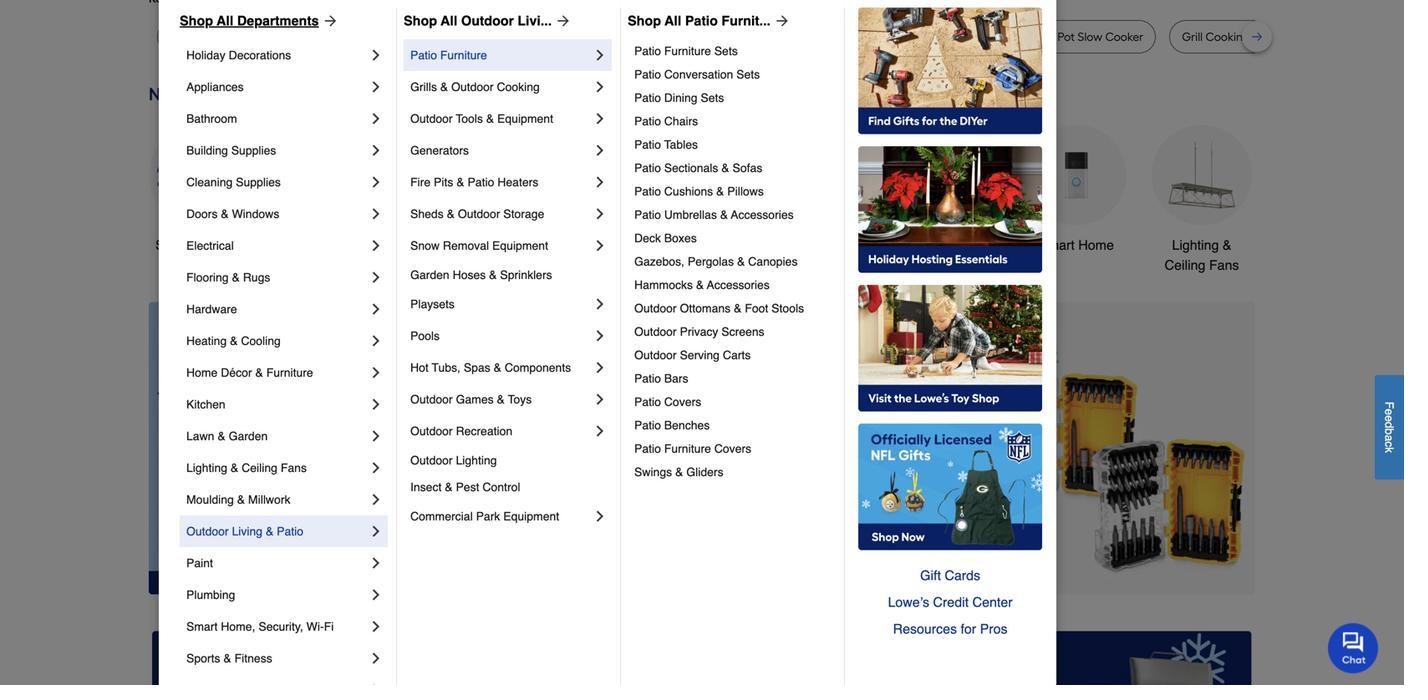Task type: locate. For each thing, give the bounding box(es) containing it.
arrow right image for shop all patio furnit...
[[771, 13, 791, 29]]

supplies up windows
[[236, 176, 281, 189]]

1 arrow right image from the left
[[319, 13, 339, 29]]

crock right instant pot
[[1024, 30, 1055, 44]]

chevron right image for patio furniture
[[592, 47, 609, 64]]

0 vertical spatial kitchen
[[653, 237, 697, 253]]

kitchen up lawn
[[186, 398, 225, 411]]

hot tubs, spas & components link
[[410, 352, 592, 384]]

outdoor tools & equipment up stools
[[778, 237, 874, 273]]

0 horizontal spatial cooker
[[197, 30, 236, 44]]

shop inside "link"
[[628, 13, 661, 28]]

patio up patio tables
[[634, 115, 661, 128]]

pot for crock pot
[[308, 30, 325, 44]]

chevron right image for moulding & millwork
[[368, 491, 385, 508]]

f e e d b a c k button
[[1375, 375, 1404, 480]]

equipment down insect & pest control link
[[503, 510, 559, 523]]

hot
[[410, 361, 429, 374]]

outdoor living & patio
[[186, 525, 303, 538]]

1 horizontal spatial decorations
[[539, 257, 611, 273]]

decorations for holiday
[[229, 48, 291, 62]]

garden
[[410, 268, 449, 282], [229, 430, 268, 443]]

shop all departments link
[[180, 11, 339, 31]]

commercial park equipment
[[410, 510, 559, 523]]

gazebos, pergolas & canopies
[[634, 255, 798, 268]]

crock down departments
[[274, 30, 305, 44]]

gift cards
[[920, 568, 980, 583]]

chevron right image for snow removal equipment
[[592, 237, 609, 254]]

2 crock from the left
[[772, 30, 803, 44]]

1 vertical spatial lighting & ceiling fans
[[186, 461, 307, 475]]

decorations for christmas
[[539, 257, 611, 273]]

crock for crock pot
[[274, 30, 305, 44]]

hoses
[[453, 268, 486, 282]]

heaters
[[498, 176, 539, 189]]

hardware
[[186, 303, 237, 316]]

1 horizontal spatial home
[[1078, 237, 1114, 253]]

1 horizontal spatial cooking
[[1206, 30, 1250, 44]]

commercial park equipment link
[[410, 501, 592, 532]]

0 horizontal spatial covers
[[664, 395, 701, 409]]

furniture down benches
[[664, 442, 711, 456]]

3 crock from the left
[[1024, 30, 1055, 44]]

sets down patio furniture sets link
[[737, 68, 760, 81]]

fi
[[324, 620, 334, 634]]

1 shop from the left
[[180, 13, 213, 28]]

crock pot slow cooker
[[1024, 30, 1144, 44]]

outdoor up snow removal equipment
[[458, 207, 500, 221]]

doors
[[186, 207, 218, 221]]

up to 35 percent off select small appliances. image
[[528, 631, 877, 685]]

arrow right image inside shop all outdoor livi... link
[[552, 13, 572, 29]]

furnit...
[[722, 13, 771, 28]]

chevron right image for outdoor tools & equipment
[[592, 110, 609, 127]]

0 vertical spatial bathroom
[[186, 112, 237, 125]]

1 vertical spatial sets
[[737, 68, 760, 81]]

home décor & furniture
[[186, 366, 313, 379]]

decorations down shop all departments link
[[229, 48, 291, 62]]

warming
[[1297, 30, 1347, 44]]

smart for smart home, security, wi-fi
[[186, 620, 218, 634]]

1 crock from the left
[[274, 30, 305, 44]]

outdoor up outdoor lighting
[[410, 425, 453, 438]]

all right shop
[[190, 237, 205, 253]]

pillows
[[727, 185, 764, 198]]

2 horizontal spatial lighting
[[1172, 237, 1219, 253]]

1 vertical spatial covers
[[714, 442, 752, 456]]

0 vertical spatial arrow right image
[[552, 13, 572, 29]]

chevron right image for fire pits & patio heaters
[[592, 174, 609, 191]]

1 vertical spatial lighting & ceiling fans link
[[186, 452, 368, 484]]

0 vertical spatial fans
[[1209, 257, 1239, 273]]

instant
[[929, 30, 965, 44]]

1 horizontal spatial slow
[[396, 30, 420, 44]]

1 horizontal spatial shop
[[404, 13, 437, 28]]

0 vertical spatial garden
[[410, 268, 449, 282]]

0 vertical spatial sets
[[714, 44, 738, 58]]

shop up triple slow cooker
[[404, 13, 437, 28]]

equipment down cooking
[[497, 112, 553, 125]]

garden up playsets
[[410, 268, 449, 282]]

patio up food warmer
[[685, 13, 718, 28]]

christmas decorations
[[539, 237, 611, 273]]

chevron right image
[[368, 79, 385, 95], [368, 110, 385, 127], [592, 142, 609, 159], [592, 174, 609, 191], [368, 206, 385, 222], [368, 237, 385, 254], [592, 296, 609, 313], [368, 301, 385, 318], [592, 423, 609, 440], [592, 508, 609, 525], [368, 619, 385, 635], [368, 650, 385, 667], [368, 682, 385, 685]]

chevron right image for hardware
[[368, 301, 385, 318]]

outdoor tools & equipment link
[[410, 103, 592, 135], [776, 125, 876, 275]]

patio furniture sets link
[[634, 39, 833, 63]]

kitchen up 'gazebos,'
[[653, 237, 697, 253]]

patio up swings
[[634, 442, 661, 456]]

sets for patio conversation sets
[[737, 68, 760, 81]]

covers up the swings & gliders link
[[714, 442, 752, 456]]

patio for patio benches
[[634, 419, 661, 432]]

supplies for building supplies
[[231, 144, 276, 157]]

fans inside lighting & ceiling fans
[[1209, 257, 1239, 273]]

grill cooking grate & warming rack
[[1182, 30, 1376, 44]]

all for patio
[[665, 13, 681, 28]]

hot tubs, spas & components
[[410, 361, 571, 374]]

patio up 'patio chairs'
[[634, 91, 661, 104]]

0 horizontal spatial crock
[[274, 30, 305, 44]]

flooring & rugs
[[186, 271, 270, 284]]

0 vertical spatial covers
[[664, 395, 701, 409]]

1 horizontal spatial bathroom link
[[901, 125, 1001, 255]]

arrow right image inside shop all departments link
[[319, 13, 339, 29]]

supplies for cleaning supplies
[[236, 176, 281, 189]]

up to 50 percent off select tools and accessories. image
[[446, 302, 1255, 595]]

outdoor up patio bars at the left
[[634, 349, 677, 362]]

chevron right image for lighting & ceiling fans
[[368, 460, 385, 476]]

2 vertical spatial sets
[[701, 91, 724, 104]]

all up slow cooker
[[217, 13, 233, 28]]

heating & cooling link
[[186, 325, 368, 357]]

shop up slow cooker
[[180, 13, 213, 28]]

cooker
[[197, 30, 236, 44], [423, 30, 461, 44], [1105, 30, 1144, 44]]

triple slow cooker
[[364, 30, 461, 44]]

patio down patio tables
[[634, 161, 661, 175]]

gift
[[920, 568, 941, 583]]

chevron right image for home décor & furniture
[[368, 364, 385, 381]]

crock
[[274, 30, 305, 44], [772, 30, 803, 44], [1024, 30, 1055, 44]]

1 horizontal spatial arrow right image
[[1225, 448, 1241, 465]]

arrow left image
[[460, 448, 476, 465]]

outdoor up 'patio furniture' link
[[461, 13, 514, 28]]

smart for smart home
[[1039, 237, 1075, 253]]

1 horizontal spatial ceiling
[[1165, 257, 1206, 273]]

décor
[[221, 366, 252, 379]]

arrow right image
[[552, 13, 572, 29], [1225, 448, 1241, 465]]

1 vertical spatial outdoor tools & equipment
[[778, 237, 874, 273]]

1 vertical spatial garden
[[229, 430, 268, 443]]

1 vertical spatial supplies
[[236, 176, 281, 189]]

0 vertical spatial smart
[[1039, 237, 1075, 253]]

generators link
[[410, 135, 592, 166]]

patio down triple slow cooker
[[410, 48, 437, 62]]

1 horizontal spatial cooker
[[423, 30, 461, 44]]

1 horizontal spatial fans
[[1209, 257, 1239, 273]]

smart inside 'link'
[[186, 620, 218, 634]]

kitchen for kitchen
[[186, 398, 225, 411]]

moulding & millwork link
[[186, 484, 368, 516]]

outdoor tools & equipment link right pillows
[[776, 125, 876, 275]]

1 vertical spatial home
[[186, 366, 218, 379]]

chevron right image for generators
[[592, 142, 609, 159]]

paint
[[186, 557, 213, 570]]

covers up benches
[[664, 395, 701, 409]]

0 vertical spatial ceiling
[[1165, 257, 1206, 273]]

0 horizontal spatial garden
[[229, 430, 268, 443]]

carts
[[723, 349, 751, 362]]

grills
[[410, 80, 437, 94]]

shop for shop all departments
[[180, 13, 213, 28]]

1 horizontal spatial kitchen
[[653, 237, 697, 253]]

2 shop from the left
[[404, 13, 437, 28]]

1 horizontal spatial outdoor tools & equipment link
[[776, 125, 876, 275]]

2 cooking from the left
[[1206, 30, 1250, 44]]

chevron right image for pools
[[592, 328, 609, 344]]

outdoor down patio furniture
[[451, 80, 494, 94]]

furniture up grills & outdoor cooking
[[440, 48, 487, 62]]

supplies
[[231, 144, 276, 157], [236, 176, 281, 189]]

patio for patio furniture sets
[[634, 44, 661, 58]]

sheds & outdoor storage link
[[410, 198, 592, 230]]

pest
[[456, 481, 479, 494]]

umbrellas
[[664, 208, 717, 222]]

all up food
[[665, 13, 681, 28]]

1 horizontal spatial crock
[[772, 30, 803, 44]]

patio tables link
[[634, 133, 833, 156]]

pot for crock pot slow cooker
[[1058, 30, 1075, 44]]

patio conversation sets link
[[634, 63, 833, 86]]

pot for crock pot cooking pot
[[806, 30, 823, 44]]

0 horizontal spatial home
[[186, 366, 218, 379]]

sets down conversation
[[701, 91, 724, 104]]

1 horizontal spatial lighting & ceiling fans link
[[1152, 125, 1252, 275]]

all inside "link"
[[665, 13, 681, 28]]

1 vertical spatial ceiling
[[242, 461, 277, 475]]

playsets
[[410, 298, 455, 311]]

chairs
[[664, 115, 698, 128]]

chevron right image for smart home, security, wi-fi
[[368, 619, 385, 635]]

pros
[[980, 621, 1008, 637]]

playsets link
[[410, 288, 592, 320]]

2 arrow right image from the left
[[771, 13, 791, 29]]

patio for patio cushions & pillows
[[634, 185, 661, 198]]

0 horizontal spatial lighting
[[186, 461, 227, 475]]

outdoor down grills
[[410, 112, 453, 125]]

cooking
[[497, 80, 540, 94]]

0 horizontal spatial outdoor tools & equipment
[[410, 112, 553, 125]]

bathroom
[[186, 112, 237, 125], [922, 237, 980, 253]]

0 horizontal spatial cooking
[[826, 30, 870, 44]]

1 vertical spatial fans
[[281, 461, 307, 475]]

1 vertical spatial smart
[[186, 620, 218, 634]]

decorations down christmas
[[539, 257, 611, 273]]

arrow right image up 'crock pot'
[[319, 13, 339, 29]]

rugs
[[243, 271, 270, 284]]

accessories
[[731, 208, 794, 222], [707, 278, 770, 292]]

2 horizontal spatial cooker
[[1105, 30, 1144, 44]]

crock for crock pot slow cooker
[[1024, 30, 1055, 44]]

cooker left grill
[[1105, 30, 1144, 44]]

home
[[1078, 237, 1114, 253], [186, 366, 218, 379]]

4 pot from the left
[[968, 30, 985, 44]]

patio for patio sectionals & sofas
[[634, 161, 661, 175]]

3 shop from the left
[[628, 13, 661, 28]]

cleaning supplies link
[[186, 166, 368, 198]]

outdoor lighting link
[[410, 447, 609, 474]]

outdoor tools & equipment down grills & outdoor cooking
[[410, 112, 553, 125]]

1 cooker from the left
[[197, 30, 236, 44]]

1 horizontal spatial outdoor tools & equipment
[[778, 237, 874, 273]]

1 horizontal spatial lighting & ceiling fans
[[1165, 237, 1239, 273]]

furniture for patio furniture covers
[[664, 442, 711, 456]]

outdoor recreation link
[[410, 415, 592, 447]]

shop all outdoor livi... link
[[404, 11, 572, 31]]

grate
[[1253, 30, 1284, 44]]

patio down 'patio chairs'
[[634, 138, 661, 151]]

outdoor living & patio link
[[186, 516, 368, 548]]

outdoor games & toys
[[410, 393, 532, 406]]

2 pot from the left
[[806, 30, 823, 44]]

outdoor up canopies
[[778, 237, 826, 253]]

cleaning
[[186, 176, 233, 189]]

0 horizontal spatial kitchen
[[186, 398, 225, 411]]

slow
[[170, 30, 195, 44], [396, 30, 420, 44], [1078, 30, 1103, 44]]

patio up 'deck'
[[634, 208, 661, 222]]

0 vertical spatial decorations
[[229, 48, 291, 62]]

tools
[[456, 112, 483, 125], [434, 237, 465, 253], [830, 237, 861, 253]]

crock for crock pot cooking pot
[[772, 30, 803, 44]]

shop up food
[[628, 13, 661, 28]]

scroll to item #5 image
[[929, 564, 969, 571]]

outdoor tools & equipment link down cooking
[[410, 103, 592, 135]]

all for departments
[[217, 13, 233, 28]]

2 horizontal spatial shop
[[628, 13, 661, 28]]

accessories down pillows
[[731, 208, 794, 222]]

all up patio furniture
[[441, 13, 457, 28]]

supplies up the cleaning supplies
[[231, 144, 276, 157]]

f e e d b a c k
[[1383, 402, 1396, 453]]

storage
[[503, 207, 544, 221]]

outdoor inside "link"
[[410, 425, 453, 438]]

1 horizontal spatial arrow right image
[[771, 13, 791, 29]]

chevron right image
[[368, 47, 385, 64], [592, 47, 609, 64], [592, 79, 609, 95], [592, 110, 609, 127], [368, 142, 385, 159], [368, 174, 385, 191], [592, 206, 609, 222], [592, 237, 609, 254], [368, 269, 385, 286], [592, 328, 609, 344], [368, 333, 385, 349], [592, 359, 609, 376], [368, 364, 385, 381], [592, 391, 609, 408], [368, 396, 385, 413], [368, 428, 385, 445], [368, 460, 385, 476], [368, 491, 385, 508], [368, 523, 385, 540], [368, 555, 385, 572], [368, 587, 385, 604]]

0 horizontal spatial arrow right image
[[552, 13, 572, 29]]

sports & fitness link
[[186, 643, 368, 675]]

1 cooking from the left
[[826, 30, 870, 44]]

0 vertical spatial supplies
[[231, 144, 276, 157]]

garden down kitchen link
[[229, 430, 268, 443]]

patio up patio dining sets
[[634, 68, 661, 81]]

equipment up stools
[[794, 257, 858, 273]]

2 e from the top
[[1383, 416, 1396, 422]]

0 horizontal spatial slow
[[170, 30, 195, 44]]

chevron right image for sports & fitness
[[368, 650, 385, 667]]

e up d
[[1383, 409, 1396, 416]]

gazebos, pergolas & canopies link
[[634, 250, 833, 273]]

1 horizontal spatial bathroom
[[922, 237, 980, 253]]

patio conversation sets
[[634, 68, 760, 81]]

appliances
[[186, 80, 244, 94]]

sets down warmer
[[714, 44, 738, 58]]

0 horizontal spatial lighting & ceiling fans
[[186, 461, 307, 475]]

flooring & rugs link
[[186, 262, 368, 293]]

outdoor lighting
[[410, 454, 497, 467]]

snow removal equipment
[[410, 239, 548, 252]]

pools
[[410, 329, 440, 343]]

patio for patio covers
[[634, 395, 661, 409]]

deck boxes link
[[634, 227, 833, 250]]

chevron right image for holiday decorations
[[368, 47, 385, 64]]

chevron right image for outdoor recreation
[[592, 423, 609, 440]]

swings & gliders
[[634, 466, 724, 479]]

0 horizontal spatial fans
[[281, 461, 307, 475]]

millwork
[[248, 493, 290, 507]]

grill
[[1182, 30, 1203, 44]]

officially licensed n f l gifts. shop now. image
[[858, 424, 1042, 551]]

patio left 'bars' on the left bottom of the page
[[634, 372, 661, 385]]

arrow right image inside shop all patio furnit... "link"
[[771, 13, 791, 29]]

5 pot from the left
[[1058, 30, 1075, 44]]

chevron right image for bathroom
[[368, 110, 385, 127]]

accessories down gazebos, pergolas & canopies link
[[707, 278, 770, 292]]

1 vertical spatial decorations
[[539, 257, 611, 273]]

arrow right image
[[319, 13, 339, 29], [771, 13, 791, 29]]

flooring
[[186, 271, 229, 284]]

0 vertical spatial outdoor tools & equipment
[[410, 112, 553, 125]]

e up b
[[1383, 416, 1396, 422]]

patio up the sheds & outdoor storage
[[468, 176, 494, 189]]

2 horizontal spatial slow
[[1078, 30, 1103, 44]]

patio for patio dining sets
[[634, 91, 661, 104]]

ceiling
[[1165, 257, 1206, 273], [242, 461, 277, 475]]

arrow right image up crock pot cooking pot
[[771, 13, 791, 29]]

chevron right image for cleaning supplies
[[368, 174, 385, 191]]

patio down patio bars at the left
[[634, 395, 661, 409]]

garden hoses & sprinklers link
[[410, 262, 609, 288]]

patio for patio furniture
[[410, 48, 437, 62]]

shop
[[155, 237, 187, 253]]

patio left cushions
[[634, 185, 661, 198]]

smart home, security, wi-fi link
[[186, 611, 368, 643]]

outdoor
[[461, 13, 514, 28], [451, 80, 494, 94], [410, 112, 453, 125], [458, 207, 500, 221], [778, 237, 826, 253], [634, 302, 677, 315], [634, 325, 677, 339], [634, 349, 677, 362], [410, 393, 453, 406], [410, 425, 453, 438], [410, 454, 453, 467], [186, 525, 229, 538]]

1 horizontal spatial lighting
[[456, 454, 497, 467]]

christmas decorations link
[[525, 125, 625, 275]]

fire pits & patio heaters
[[410, 176, 539, 189]]

cooker up patio furniture
[[423, 30, 461, 44]]

patio down patio covers
[[634, 419, 661, 432]]

fans
[[1209, 257, 1239, 273], [281, 461, 307, 475]]

1 horizontal spatial smart
[[1039, 237, 1075, 253]]

patio chairs link
[[634, 110, 833, 133]]

0 horizontal spatial shop
[[180, 13, 213, 28]]

1 horizontal spatial garden
[[410, 268, 449, 282]]

wi-
[[306, 620, 324, 634]]

furniture down food warmer
[[664, 44, 711, 58]]

1 pot from the left
[[308, 30, 325, 44]]

1 vertical spatial kitchen
[[186, 398, 225, 411]]

0 horizontal spatial ceiling
[[242, 461, 277, 475]]

cooker up holiday
[[197, 30, 236, 44]]

0 horizontal spatial arrow right image
[[319, 13, 339, 29]]

equipment inside outdoor tools & equipment
[[794, 257, 858, 273]]

2 horizontal spatial crock
[[1024, 30, 1055, 44]]

crock up "patio conversation sets" link at the top of the page
[[772, 30, 803, 44]]

0 horizontal spatial smart
[[186, 620, 218, 634]]

0 horizontal spatial decorations
[[229, 48, 291, 62]]

patio down moulding & millwork link
[[277, 525, 303, 538]]

0 horizontal spatial lighting & ceiling fans link
[[186, 452, 368, 484]]

patio down food
[[634, 44, 661, 58]]

chevron right image for flooring & rugs
[[368, 269, 385, 286]]

furniture down heating & cooling link
[[266, 366, 313, 379]]

1 vertical spatial bathroom
[[922, 237, 980, 253]]



Task type: describe. For each thing, give the bounding box(es) containing it.
grills & outdoor cooking link
[[410, 71, 592, 103]]

home,
[[221, 620, 255, 634]]

1 horizontal spatial covers
[[714, 442, 752, 456]]

patio benches
[[634, 419, 710, 432]]

canopies
[[748, 255, 798, 268]]

holiday decorations
[[186, 48, 291, 62]]

outdoor down hot at the left bottom
[[410, 393, 453, 406]]

chevron right image for kitchen
[[368, 396, 385, 413]]

patio benches link
[[634, 414, 833, 437]]

0 horizontal spatial outdoor tools & equipment link
[[410, 103, 592, 135]]

0 vertical spatial accessories
[[731, 208, 794, 222]]

food warmer
[[660, 30, 733, 44]]

patio for patio furniture covers
[[634, 442, 661, 456]]

patio for patio umbrellas & accessories
[[634, 208, 661, 222]]

chevron right image for doors & windows
[[368, 206, 385, 222]]

chevron right image for playsets
[[592, 296, 609, 313]]

shop for shop all outdoor livi...
[[404, 13, 437, 28]]

chevron right image for building supplies
[[368, 142, 385, 159]]

warmer
[[689, 30, 733, 44]]

0 vertical spatial lighting & ceiling fans link
[[1152, 125, 1252, 275]]

patio for patio conversation sets
[[634, 68, 661, 81]]

up to 30 percent off select grills and accessories. image
[[903, 631, 1252, 685]]

chevron right image for paint
[[368, 555, 385, 572]]

screens
[[722, 325, 765, 339]]

equipment up sprinklers
[[492, 239, 548, 252]]

furniture for patio furniture sets
[[664, 44, 711, 58]]

heating & cooling
[[186, 334, 281, 348]]

control
[[483, 481, 520, 494]]

all for deals
[[190, 237, 205, 253]]

outdoor down hammocks
[[634, 302, 677, 315]]

k
[[1383, 447, 1396, 453]]

microwave
[[500, 30, 558, 44]]

tools inside outdoor tools & equipment
[[830, 237, 861, 253]]

deck
[[634, 232, 661, 245]]

cooling
[[241, 334, 281, 348]]

conversation
[[664, 68, 733, 81]]

3 slow from the left
[[1078, 30, 1103, 44]]

lowe's
[[888, 595, 929, 610]]

outdoor games & toys link
[[410, 384, 592, 415]]

living
[[232, 525, 263, 538]]

gazebos,
[[634, 255, 685, 268]]

credit
[[933, 595, 969, 610]]

patio inside "link"
[[685, 13, 718, 28]]

lowe's credit center link
[[858, 589, 1042, 616]]

chevron right image for lawn & garden
[[368, 428, 385, 445]]

outdoor up insect
[[410, 454, 453, 467]]

patio for patio chairs
[[634, 115, 661, 128]]

shop all patio furnit...
[[628, 13, 771, 28]]

recommended searches for you heading
[[149, 0, 1255, 7]]

0 vertical spatial lighting & ceiling fans
[[1165, 237, 1239, 273]]

faucets
[[701, 237, 748, 253]]

patio cushions & pillows
[[634, 185, 764, 198]]

sheds & outdoor storage
[[410, 207, 544, 221]]

security,
[[259, 620, 303, 634]]

outdoor down 'moulding'
[[186, 525, 229, 538]]

shop all outdoor livi...
[[404, 13, 552, 28]]

shop all deals link
[[149, 125, 249, 255]]

lighting inside outdoor lighting link
[[456, 454, 497, 467]]

1 e from the top
[[1383, 409, 1396, 416]]

foot
[[745, 302, 768, 315]]

get up to 2 free select tools or batteries when you buy 1 with select purchases. image
[[152, 631, 501, 685]]

all for outdoor
[[441, 13, 457, 28]]

bars
[[664, 372, 688, 385]]

deck boxes
[[634, 232, 697, 245]]

patio for patio tables
[[634, 138, 661, 151]]

serving
[[680, 349, 720, 362]]

kitchen faucets
[[653, 237, 748, 253]]

hammocks
[[634, 278, 693, 292]]

chevron right image for electrical
[[368, 237, 385, 254]]

outdoor left privacy
[[634, 325, 677, 339]]

shop these last-minute gifts. $99 or less. quantities are limited and won't last. image
[[149, 302, 419, 595]]

chevron right image for outdoor living & patio
[[368, 523, 385, 540]]

sets for patio dining sets
[[701, 91, 724, 104]]

shop all deals
[[155, 237, 242, 253]]

hammocks & accessories
[[634, 278, 770, 292]]

smart home link
[[1026, 125, 1127, 255]]

1 vertical spatial accessories
[[707, 278, 770, 292]]

patio umbrellas & accessories link
[[634, 203, 833, 227]]

pergolas
[[688, 255, 734, 268]]

plumbing link
[[186, 579, 368, 611]]

chevron right image for hot tubs, spas & components
[[592, 359, 609, 376]]

privacy
[[680, 325, 718, 339]]

outdoor inside 'link'
[[634, 349, 677, 362]]

visit the lowe's toy shop. image
[[858, 285, 1042, 412]]

1 slow from the left
[[170, 30, 195, 44]]

lawn & garden link
[[186, 420, 368, 452]]

kitchen for kitchen faucets
[[653, 237, 697, 253]]

chevron right image for plumbing
[[368, 587, 385, 604]]

scroll to item #4 image
[[889, 564, 929, 571]]

2 slow from the left
[[396, 30, 420, 44]]

grills & outdoor cooking
[[410, 80, 540, 94]]

3 pot from the left
[[873, 30, 890, 44]]

scroll to item #2 image
[[805, 564, 845, 571]]

stools
[[772, 302, 804, 315]]

outdoor serving carts link
[[634, 344, 833, 367]]

outdoor inside outdoor tools & equipment
[[778, 237, 826, 253]]

b
[[1383, 429, 1396, 435]]

for
[[961, 621, 976, 637]]

holiday hosting essentials. image
[[858, 146, 1042, 273]]

chevron right image for appliances
[[368, 79, 385, 95]]

dining
[[664, 91, 698, 104]]

patio for patio bars
[[634, 372, 661, 385]]

outdoor privacy screens
[[634, 325, 765, 339]]

patio furniture covers
[[634, 442, 752, 456]]

rack
[[1350, 30, 1376, 44]]

chevron right image for heating & cooling
[[368, 333, 385, 349]]

chevron right image for sheds & outdoor storage
[[592, 206, 609, 222]]

triple
[[364, 30, 393, 44]]

removal
[[443, 239, 489, 252]]

shop for shop all patio furnit...
[[628, 13, 661, 28]]

center
[[973, 595, 1013, 610]]

0 horizontal spatial bathroom
[[186, 112, 237, 125]]

chevron right image for grills & outdoor cooking
[[592, 79, 609, 95]]

insect & pest control
[[410, 481, 520, 494]]

sets for patio furniture sets
[[714, 44, 738, 58]]

patio bars link
[[634, 367, 833, 390]]

arrow right image for shop all departments
[[319, 13, 339, 29]]

patio bars
[[634, 372, 688, 385]]

tables
[[664, 138, 698, 151]]

hammocks & accessories link
[[634, 273, 833, 297]]

lowe's credit center
[[888, 595, 1013, 610]]

outdoor privacy screens link
[[634, 320, 833, 344]]

0 horizontal spatial bathroom link
[[186, 103, 368, 135]]

find gifts for the diyer. image
[[858, 8, 1042, 135]]

crock pot
[[274, 30, 325, 44]]

smart home
[[1039, 237, 1114, 253]]

chat invite button image
[[1328, 623, 1379, 674]]

pools link
[[410, 320, 592, 352]]

furniture for patio furniture
[[440, 48, 487, 62]]

new deals every day during 25 days of deals image
[[149, 80, 1255, 108]]

3 cooker from the left
[[1105, 30, 1144, 44]]

building
[[186, 144, 228, 157]]

recreation
[[456, 425, 513, 438]]

hardware link
[[186, 293, 368, 325]]

chevron right image for commercial park equipment
[[592, 508, 609, 525]]

chevron right image for outdoor games & toys
[[592, 391, 609, 408]]

patio dining sets
[[634, 91, 724, 104]]

0 vertical spatial home
[[1078, 237, 1114, 253]]

pot for instant pot
[[968, 30, 985, 44]]

patio furniture sets
[[634, 44, 738, 58]]

outdoor serving carts
[[634, 349, 751, 362]]

2 cooker from the left
[[423, 30, 461, 44]]

sofas
[[733, 161, 763, 175]]

microwave countertop
[[500, 30, 622, 44]]

holiday decorations link
[[186, 39, 368, 71]]

ottomans
[[680, 302, 731, 315]]

components
[[505, 361, 571, 374]]

1 vertical spatial arrow right image
[[1225, 448, 1241, 465]]

sports & fitness
[[186, 652, 272, 665]]

shop all departments
[[180, 13, 319, 28]]

gift cards link
[[858, 563, 1042, 589]]



Task type: vqa. For each thing, say whether or not it's contained in the screenshot.
THE ADA
no



